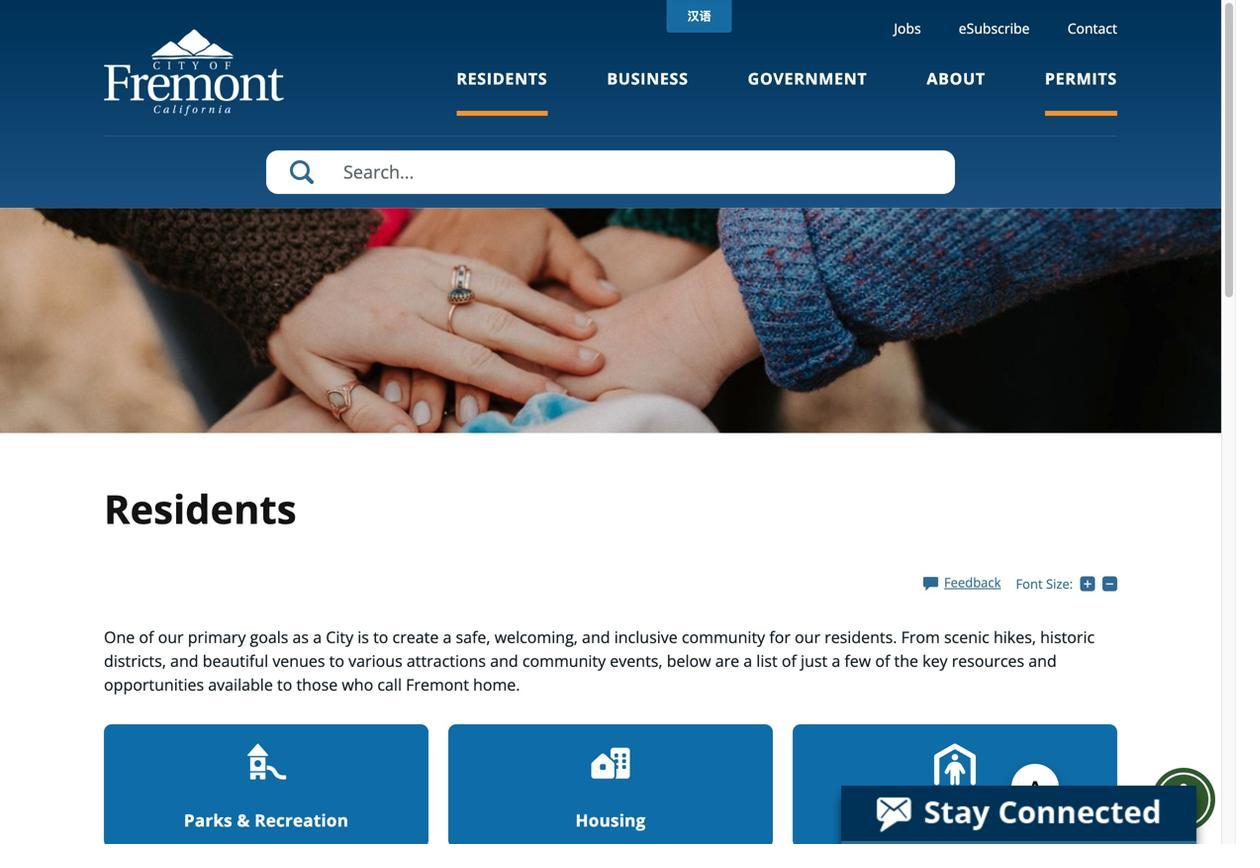 Task type: locate. For each thing, give the bounding box(es) containing it.
and up the opportunities
[[170, 650, 199, 672]]

1 horizontal spatial our
[[795, 626, 821, 648]]

1 horizontal spatial of
[[782, 650, 797, 672]]

2 vertical spatial to
[[277, 674, 292, 695]]

to down city
[[329, 650, 345, 672]]

about link
[[927, 68, 986, 116]]

housing
[[576, 809, 646, 832]]

venues
[[273, 650, 325, 672]]

0 horizontal spatial to
[[277, 674, 292, 695]]

and up home.
[[490, 650, 518, 672]]

0 horizontal spatial residents
[[104, 481, 297, 535]]

font size: link
[[1016, 575, 1073, 593]]

city
[[326, 626, 353, 648]]

jobs
[[894, 19, 921, 38]]

+ link
[[1081, 575, 1103, 592]]

residents link
[[457, 68, 548, 116]]

business link
[[607, 68, 689, 116]]

+
[[1095, 575, 1103, 592]]

who
[[342, 674, 373, 695]]

attractions
[[407, 650, 486, 672]]

0 vertical spatial residents
[[457, 68, 548, 89]]

resources
[[952, 650, 1025, 672]]

1 horizontal spatial to
[[329, 650, 345, 672]]

residents.
[[825, 626, 897, 648]]

&
[[237, 809, 250, 832]]

to down venues
[[277, 674, 292, 695]]

Search text field
[[266, 150, 955, 194]]

primary
[[188, 626, 246, 648]]

of
[[139, 626, 154, 648], [782, 650, 797, 672], [875, 650, 890, 672]]

to right is
[[373, 626, 388, 648]]

one
[[104, 626, 135, 648]]

contact
[[1068, 19, 1118, 38]]

the
[[894, 650, 919, 672]]

of right list
[[782, 650, 797, 672]]

of left the
[[875, 650, 890, 672]]

business
[[607, 68, 689, 89]]

residents
[[457, 68, 548, 89], [104, 481, 297, 535]]

0 horizontal spatial our
[[158, 626, 184, 648]]

to
[[373, 626, 388, 648], [329, 650, 345, 672], [277, 674, 292, 695]]

goals
[[250, 626, 288, 648]]

about
[[927, 68, 986, 89]]

our up the districts,
[[158, 626, 184, 648]]

1 vertical spatial community
[[523, 650, 606, 672]]

0 vertical spatial community
[[682, 626, 765, 648]]

our
[[158, 626, 184, 648], [795, 626, 821, 648]]

a
[[313, 626, 322, 648], [443, 626, 452, 648], [744, 650, 752, 672], [832, 650, 841, 672]]

2 our from the left
[[795, 626, 821, 648]]

opportunities
[[104, 674, 204, 695]]

recreation
[[255, 809, 349, 832]]

permits
[[1045, 68, 1118, 89]]

community up are
[[682, 626, 765, 648]]

a left list
[[744, 650, 752, 672]]

size:
[[1046, 575, 1073, 593]]

2 horizontal spatial to
[[373, 626, 388, 648]]

a up attractions
[[443, 626, 452, 648]]

and
[[582, 626, 610, 648], [170, 650, 199, 672], [490, 650, 518, 672], [1029, 650, 1057, 672]]

jobs link
[[894, 19, 921, 38]]

1 vertical spatial to
[[329, 650, 345, 672]]

of up the districts,
[[139, 626, 154, 648]]

our up "just"
[[795, 626, 821, 648]]

- link
[[1103, 575, 1122, 592]]

response
[[958, 809, 1040, 832]]

for
[[769, 626, 791, 648]]

community down welcoming,
[[523, 650, 606, 672]]

community
[[682, 626, 765, 648], [523, 650, 606, 672]]



Task type: vqa. For each thing, say whether or not it's contained in the screenshot.
events,
yes



Task type: describe. For each thing, give the bounding box(es) containing it.
parks
[[184, 809, 233, 832]]

hikes,
[[994, 626, 1036, 648]]

1 horizontal spatial residents
[[457, 68, 548, 89]]

font size:
[[1016, 575, 1073, 593]]

esubscribe link
[[959, 19, 1030, 38]]

welcoming,
[[495, 626, 578, 648]]

and down historic
[[1029, 650, 1057, 672]]

list
[[757, 650, 778, 672]]

font
[[1016, 575, 1043, 593]]

create
[[393, 626, 439, 648]]

those
[[296, 674, 338, 695]]

is
[[358, 626, 369, 648]]

housing link
[[448, 724, 773, 844]]

beautiful
[[203, 650, 268, 672]]

as
[[293, 626, 309, 648]]

permits link
[[1045, 68, 1118, 116]]

contact link
[[1068, 19, 1118, 38]]

feedback
[[944, 574, 1001, 591]]

government link
[[748, 68, 868, 116]]

just
[[801, 650, 828, 672]]

a right as
[[313, 626, 322, 648]]

house and apartment buiding image
[[590, 744, 632, 785]]

from
[[901, 626, 940, 648]]

safe,
[[456, 626, 491, 648]]

stay connected image
[[841, 786, 1195, 841]]

call
[[378, 674, 402, 695]]

fremont
[[406, 674, 469, 695]]

inclusive
[[614, 626, 678, 648]]

one of our primary goals as a city is to create a safe, welcoming, and inclusive community for our residents. from scenic hikes, historic districts, and beautiful venues to various attractions and community events, below are a list of just a few of the key resources and opportunities available to those who call fremont home.
[[104, 626, 1095, 695]]

government
[[748, 68, 868, 89]]

various
[[349, 650, 403, 672]]

0 vertical spatial to
[[373, 626, 388, 648]]

0 horizontal spatial community
[[523, 650, 606, 672]]

1 horizontal spatial community
[[682, 626, 765, 648]]

home.
[[473, 674, 520, 695]]

few
[[845, 650, 871, 672]]

and up the 'events,'
[[582, 626, 610, 648]]

are
[[715, 650, 740, 672]]

homeless response link
[[793, 724, 1118, 844]]

esubscribe
[[959, 19, 1030, 38]]

a left few
[[832, 650, 841, 672]]

homeless
[[870, 809, 954, 832]]

key
[[923, 650, 948, 672]]

available
[[208, 674, 273, 695]]

scenic
[[944, 626, 990, 648]]

historic
[[1041, 626, 1095, 648]]

homeless response
[[870, 809, 1040, 832]]

2 horizontal spatial of
[[875, 650, 890, 672]]

-
[[1118, 575, 1122, 592]]

0 horizontal spatial of
[[139, 626, 154, 648]]

parks & recreation
[[184, 809, 349, 832]]

playground structure image
[[246, 744, 287, 785]]

events,
[[610, 650, 663, 672]]

1 vertical spatial residents
[[104, 481, 297, 535]]

below
[[667, 650, 711, 672]]

person shelter image
[[934, 744, 976, 785]]

parks & recreation link
[[104, 724, 429, 844]]

feedback link
[[924, 574, 1001, 591]]

districts,
[[104, 650, 166, 672]]

1 our from the left
[[158, 626, 184, 648]]



